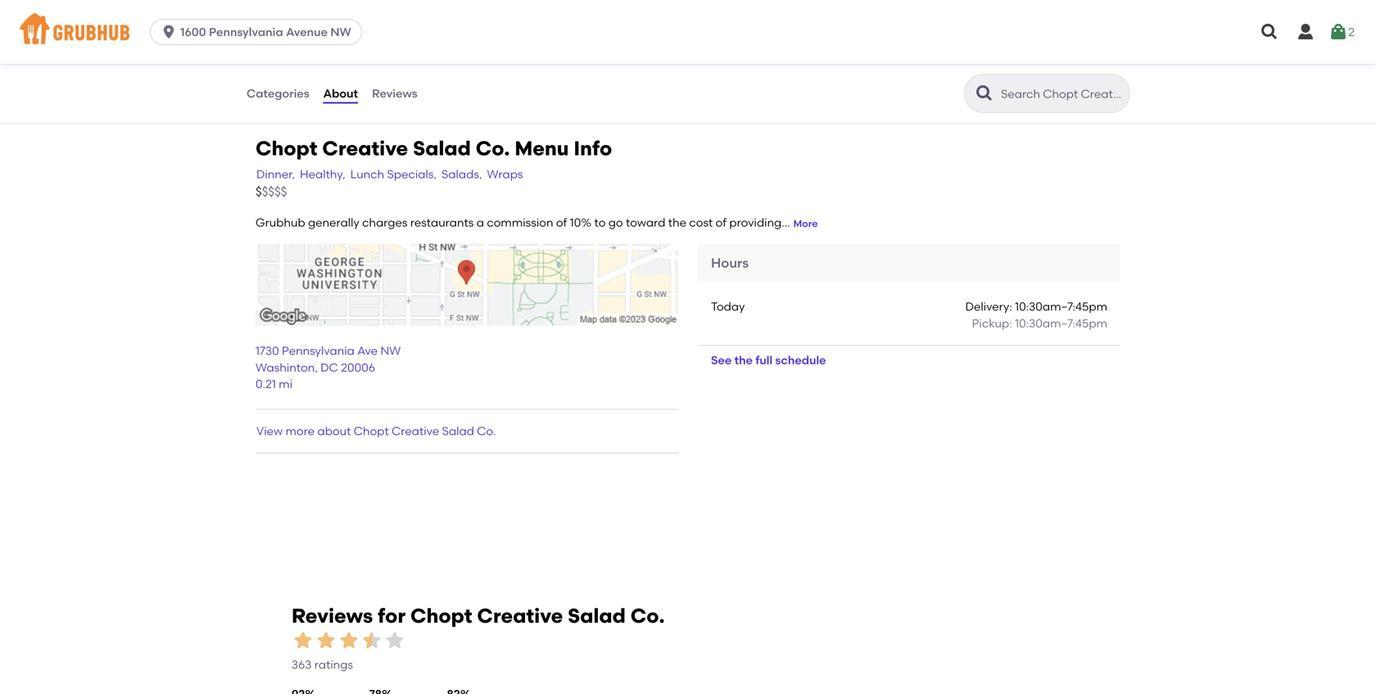 Task type: vqa. For each thing, say whether or not it's contained in the screenshot.
account in the top of the page
no



Task type: describe. For each thing, give the bounding box(es) containing it.
dc
[[321, 360, 338, 374]]

view more about chopt creative salad co.
[[256, 424, 496, 438]]

specials,
[[387, 167, 437, 181]]

about
[[318, 424, 351, 438]]

full
[[756, 353, 773, 367]]

0.21
[[256, 377, 276, 391]]

providing
[[730, 215, 782, 229]]

reviews for chopt creative salad co.
[[292, 604, 665, 628]]

Search Chopt Creative Salad Co. search field
[[1000, 86, 1125, 102]]

2 vertical spatial chopt
[[411, 604, 472, 628]]

see
[[711, 353, 732, 367]]

pennsylvania for ave
[[282, 344, 355, 358]]

grubhub generally charges restaurants a commission of 10% to go toward the cost of providing ... more
[[256, 215, 818, 229]]

healthy,
[[300, 167, 346, 181]]

2 vertical spatial salad
[[568, 604, 626, 628]]

2 vertical spatial creative
[[477, 604, 563, 628]]

search icon image
[[975, 84, 995, 103]]

wraps
[[487, 167, 523, 181]]

,
[[315, 360, 318, 374]]

svg image for 1600 pennsylvania avenue nw
[[161, 24, 177, 40]]

nw for 1600 pennsylvania avenue nw
[[331, 25, 351, 39]]

charges
[[362, 215, 408, 229]]

20006
[[341, 360, 375, 374]]

see the full schedule button
[[698, 346, 840, 375]]

dinner,
[[256, 167, 295, 181]]

2 button
[[1329, 17, 1355, 47]]

schedule
[[776, 353, 826, 367]]

lunch specials, button
[[350, 165, 438, 183]]

10:30am–7:45pm for delivery: 10:30am–7:45pm
[[1015, 300, 1108, 314]]

lunch
[[350, 167, 384, 181]]

avenue
[[286, 25, 328, 39]]

svg image for 2
[[1329, 22, 1349, 42]]

1 horizontal spatial chopt
[[354, 424, 389, 438]]

more
[[794, 217, 818, 229]]

generally
[[308, 215, 360, 229]]

1 vertical spatial salad
[[442, 424, 474, 438]]

2 of from the left
[[716, 215, 727, 229]]

wraps button
[[486, 165, 524, 183]]

restaurants
[[410, 215, 474, 229]]

pickup:
[[972, 316, 1013, 330]]

ave
[[357, 344, 378, 358]]

0 vertical spatial co.
[[476, 137, 510, 160]]

1730 pennsylvania ave nw washinton , dc 20006 0.21 mi
[[256, 344, 401, 391]]

10:30am–7:45pm for pickup: 10:30am–7:45pm
[[1015, 316, 1108, 330]]

delivery: 10:30am–7:45pm
[[966, 300, 1108, 314]]

delivery:
[[966, 300, 1013, 314]]

salads, button
[[441, 165, 483, 183]]

washinton
[[256, 360, 315, 374]]

menu
[[515, 137, 569, 160]]

0 vertical spatial salad
[[413, 137, 471, 160]]

a
[[477, 215, 484, 229]]

dinner, healthy, lunch specials, salads, wraps
[[256, 167, 523, 181]]



Task type: locate. For each thing, give the bounding box(es) containing it.
0 horizontal spatial nw
[[331, 25, 351, 39]]

1600
[[180, 25, 206, 39]]

more button
[[794, 217, 818, 231]]

10:30am–7:45pm up 'pickup: 10:30am–7:45pm'
[[1015, 300, 1108, 314]]

reviews for reviews for chopt creative salad co.
[[292, 604, 373, 628]]

star icon image
[[292, 629, 315, 652], [315, 629, 338, 652], [338, 629, 361, 652], [361, 629, 383, 652], [361, 629, 383, 652], [383, 629, 406, 652]]

chopt right about
[[354, 424, 389, 438]]

0 vertical spatial 10:30am–7:45pm
[[1015, 300, 1108, 314]]

categories button
[[246, 64, 310, 123]]

about button
[[323, 64, 359, 123]]

about
[[323, 86, 358, 100]]

...
[[782, 215, 790, 229]]

1 vertical spatial the
[[735, 353, 753, 367]]

1 of from the left
[[556, 215, 567, 229]]

1 vertical spatial nw
[[381, 344, 401, 358]]

1 vertical spatial co.
[[477, 424, 496, 438]]

reviews button
[[371, 64, 419, 123]]

1 horizontal spatial the
[[735, 353, 753, 367]]

2 10:30am–7:45pm from the top
[[1015, 316, 1108, 330]]

more
[[286, 424, 315, 438]]

the left "cost"
[[668, 215, 687, 229]]

svg image
[[1296, 22, 1316, 42], [1329, 22, 1349, 42], [161, 24, 177, 40]]

dinner, button
[[256, 165, 296, 183]]

1600 pennsylvania avenue nw
[[180, 25, 351, 39]]

10%
[[570, 215, 592, 229]]

1 vertical spatial pennsylvania
[[282, 344, 355, 358]]

the left full
[[735, 353, 753, 367]]

commission
[[487, 215, 554, 229]]

nw right the ave
[[381, 344, 401, 358]]

pennsylvania inside 1730 pennsylvania ave nw washinton , dc 20006 0.21 mi
[[282, 344, 355, 358]]

view
[[256, 424, 283, 438]]

0 vertical spatial the
[[668, 215, 687, 229]]

of left 10%
[[556, 215, 567, 229]]

pennsylvania
[[209, 25, 283, 39], [282, 344, 355, 358]]

to
[[595, 215, 606, 229]]

reviews for reviews
[[372, 86, 418, 100]]

1600 pennsylvania avenue nw button
[[150, 19, 369, 45]]

see the full schedule
[[711, 353, 826, 367]]

reviews
[[372, 86, 418, 100], [292, 604, 373, 628]]

main navigation navigation
[[0, 0, 1377, 64]]

2 horizontal spatial svg image
[[1329, 22, 1349, 42]]

0 vertical spatial creative
[[322, 137, 408, 160]]

cost
[[689, 215, 713, 229]]

2 horizontal spatial chopt
[[411, 604, 472, 628]]

nw for 1730 pennsylvania ave nw washinton , dc 20006 0.21 mi
[[381, 344, 401, 358]]

pennsylvania up , at left bottom
[[282, 344, 355, 358]]

ratings
[[314, 658, 353, 672]]

$$$$$
[[256, 185, 287, 199]]

1 vertical spatial reviews
[[292, 604, 373, 628]]

chopt creative salad co. menu info
[[256, 137, 612, 160]]

1730
[[256, 344, 279, 358]]

creative
[[322, 137, 408, 160], [392, 424, 439, 438], [477, 604, 563, 628]]

pennsylvania right 1600
[[209, 25, 283, 39]]

1 vertical spatial chopt
[[354, 424, 389, 438]]

svg image
[[1260, 22, 1280, 42]]

2
[[1349, 25, 1355, 39]]

0 vertical spatial chopt
[[256, 137, 318, 160]]

1 10:30am–7:45pm from the top
[[1015, 300, 1108, 314]]

chopt right the 'for'
[[411, 604, 472, 628]]

0 horizontal spatial chopt
[[256, 137, 318, 160]]

1 horizontal spatial nw
[[381, 344, 401, 358]]

go
[[609, 215, 623, 229]]

grubhub
[[256, 215, 305, 229]]

1 horizontal spatial of
[[716, 215, 727, 229]]

healthy, button
[[299, 165, 346, 183]]

nw inside 1730 pennsylvania ave nw washinton , dc 20006 0.21 mi
[[381, 344, 401, 358]]

10:30am–7:45pm down delivery: 10:30am–7:45pm on the top right of the page
[[1015, 316, 1108, 330]]

the inside button
[[735, 353, 753, 367]]

co.
[[476, 137, 510, 160], [477, 424, 496, 438], [631, 604, 665, 628]]

0 vertical spatial reviews
[[372, 86, 418, 100]]

hours
[[711, 255, 749, 271]]

of right "cost"
[[716, 215, 727, 229]]

$
[[256, 185, 262, 199]]

0 vertical spatial pennsylvania
[[209, 25, 283, 39]]

1 vertical spatial creative
[[392, 424, 439, 438]]

mi
[[279, 377, 293, 391]]

svg image inside 2 button
[[1329, 22, 1349, 42]]

0 horizontal spatial of
[[556, 215, 567, 229]]

pennsylvania inside button
[[209, 25, 283, 39]]

today
[[711, 300, 745, 314]]

categories
[[247, 86, 309, 100]]

toward
[[626, 215, 666, 229]]

salad
[[413, 137, 471, 160], [442, 424, 474, 438], [568, 604, 626, 628]]

nw
[[331, 25, 351, 39], [381, 344, 401, 358]]

for
[[378, 604, 406, 628]]

svg image inside 1600 pennsylvania avenue nw button
[[161, 24, 177, 40]]

nw right avenue at top
[[331, 25, 351, 39]]

2 vertical spatial co.
[[631, 604, 665, 628]]

svg image left 1600
[[161, 24, 177, 40]]

of
[[556, 215, 567, 229], [716, 215, 727, 229]]

363
[[292, 658, 312, 672]]

chopt up dinner,
[[256, 137, 318, 160]]

reviews right about
[[372, 86, 418, 100]]

svg image left 2 button at top right
[[1296, 22, 1316, 42]]

0 horizontal spatial svg image
[[161, 24, 177, 40]]

0 horizontal spatial the
[[668, 215, 687, 229]]

1 horizontal spatial svg image
[[1296, 22, 1316, 42]]

info
[[574, 137, 612, 160]]

svg image right svg image
[[1329, 22, 1349, 42]]

the
[[668, 215, 687, 229], [735, 353, 753, 367]]

pennsylvania for avenue
[[209, 25, 283, 39]]

nw inside button
[[331, 25, 351, 39]]

reviews inside button
[[372, 86, 418, 100]]

reviews up "ratings"
[[292, 604, 373, 628]]

10:30am–7:45pm
[[1015, 300, 1108, 314], [1015, 316, 1108, 330]]

1 vertical spatial 10:30am–7:45pm
[[1015, 316, 1108, 330]]

salads,
[[442, 167, 482, 181]]

363 ratings
[[292, 658, 353, 672]]

0 vertical spatial nw
[[331, 25, 351, 39]]

pickup: 10:30am–7:45pm
[[972, 316, 1108, 330]]

chopt
[[256, 137, 318, 160], [354, 424, 389, 438], [411, 604, 472, 628]]



